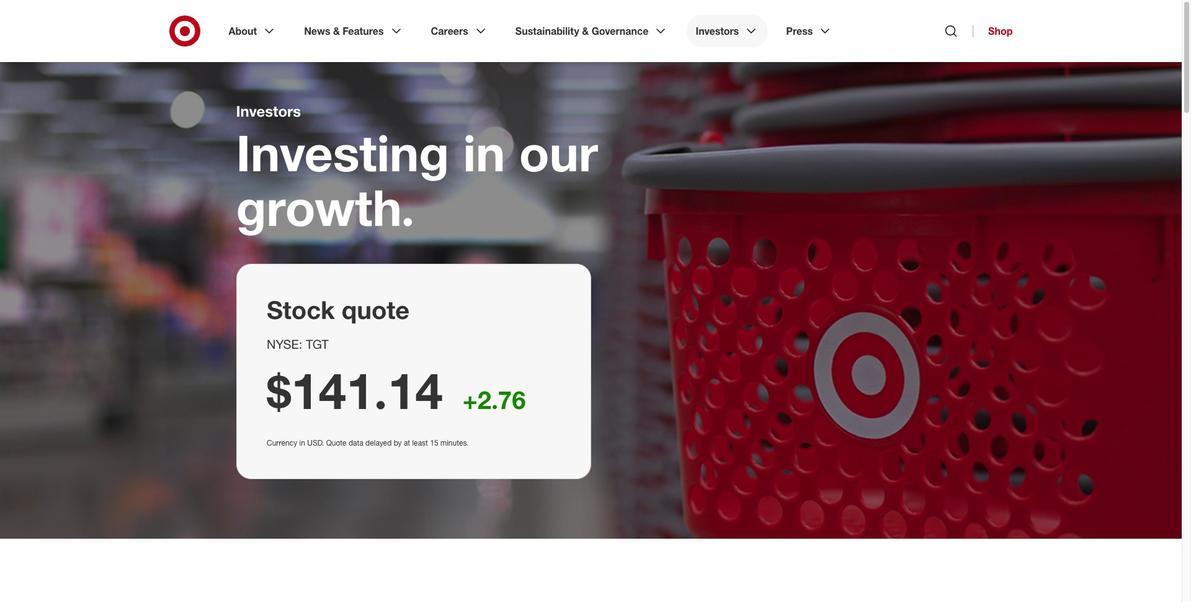 Task type: describe. For each thing, give the bounding box(es) containing it.
news & features
[[304, 25, 384, 37]]

by
[[394, 438, 402, 448]]

stock quote
[[267, 295, 410, 325]]

about
[[229, 25, 257, 37]]

sustainability & governance
[[516, 25, 649, 37]]

investing
[[236, 122, 450, 183]]

least
[[412, 438, 428, 448]]

usd.
[[307, 438, 324, 448]]

minutes.
[[440, 438, 468, 448]]

press link
[[778, 15, 842, 47]]

delayed
[[365, 438, 392, 448]]

investors for investors investing in our growth.
[[236, 102, 301, 120]]

sustainability
[[516, 25, 580, 37]]

1 vertical spatial in
[[299, 438, 305, 448]]

about link
[[220, 15, 286, 47]]

quote
[[326, 438, 346, 448]]



Task type: vqa. For each thing, say whether or not it's contained in the screenshot.
at
yes



Task type: locate. For each thing, give the bounding box(es) containing it.
at
[[404, 438, 410, 448]]

0 horizontal spatial in
[[299, 438, 305, 448]]

2.76
[[478, 385, 526, 415]]

$141.14
[[267, 360, 443, 421]]

nyse
[[267, 336, 299, 352]]

shop link
[[973, 25, 1013, 37]]

news & features link
[[296, 15, 413, 47]]

0 horizontal spatial &
[[333, 25, 340, 37]]

currency
[[267, 438, 297, 448]]

& for sustainability
[[582, 25, 589, 37]]

shop
[[989, 25, 1013, 37]]

in inside investors investing in our growth.
[[463, 122, 506, 183]]

1 horizontal spatial &
[[582, 25, 589, 37]]

investors
[[696, 25, 739, 37], [236, 102, 301, 120]]

governance
[[592, 25, 649, 37]]

investors for investors
[[696, 25, 739, 37]]

2 & from the left
[[582, 25, 589, 37]]

currency in usd. quote data delayed by at least 15 minutes.
[[267, 438, 468, 448]]

investors link
[[687, 15, 768, 47]]

investors inside investors investing in our growth.
[[236, 102, 301, 120]]

careers link
[[422, 15, 497, 47]]

0 vertical spatial investors
[[696, 25, 739, 37]]

quote
[[342, 295, 410, 325]]

in
[[463, 122, 506, 183], [299, 438, 305, 448]]

press
[[787, 25, 813, 37]]

sustainability & governance link
[[507, 15, 678, 47]]

15
[[430, 438, 438, 448]]

1 horizontal spatial investors
[[696, 25, 739, 37]]

& right news
[[333, 25, 340, 37]]

careers
[[431, 25, 469, 37]]

1 vertical spatial investors
[[236, 102, 301, 120]]

data
[[349, 438, 363, 448]]

0 horizontal spatial investors
[[236, 102, 301, 120]]

news
[[304, 25, 331, 37]]

& for news
[[333, 25, 340, 37]]

growth.
[[236, 177, 415, 238]]

features
[[343, 25, 384, 37]]

& left "governance"
[[582, 25, 589, 37]]

1 & from the left
[[333, 25, 340, 37]]

1 horizontal spatial in
[[463, 122, 506, 183]]

tgt
[[306, 336, 329, 352]]

our
[[519, 122, 599, 183]]

stock
[[267, 295, 335, 325]]

investors investing in our growth.
[[236, 102, 599, 238]]

&
[[333, 25, 340, 37], [582, 25, 589, 37]]

0 vertical spatial in
[[463, 122, 506, 183]]



